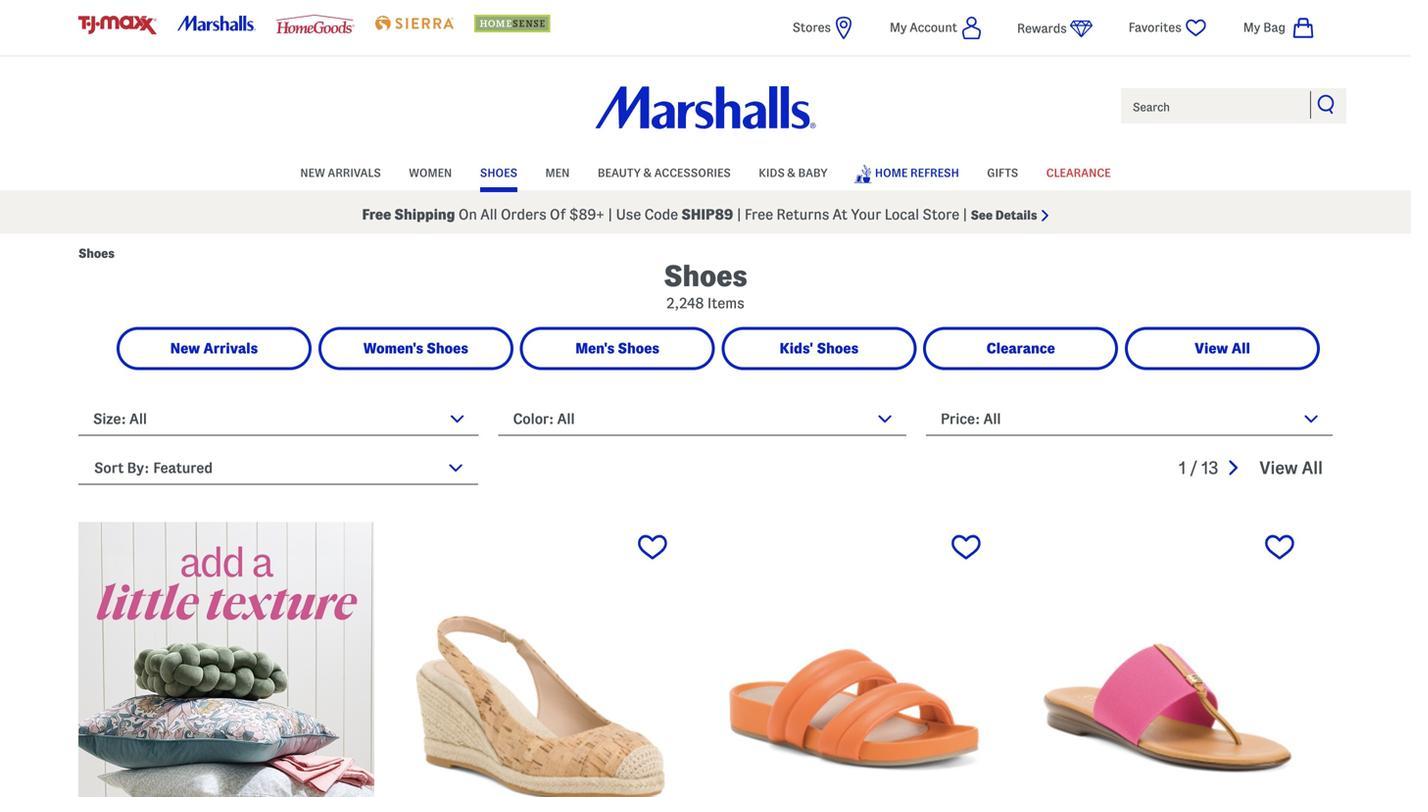 Task type: describe. For each thing, give the bounding box(es) containing it.
home
[[875, 167, 908, 179]]

2,248
[[667, 295, 704, 311]]

new arrivals link for women's shoes
[[120, 330, 309, 367]]

all for color:
[[557, 411, 575, 427]]

shipping
[[395, 206, 455, 223]]

my bag link
[[1244, 16, 1316, 40]]

men link
[[546, 156, 570, 186]]

sort by: featured
[[94, 460, 213, 476]]

2 free from the left
[[745, 206, 774, 223]]

kids' shoes
[[780, 340, 859, 356]]

banner containing free shipping
[[0, 0, 1412, 234]]

all for size:
[[129, 411, 147, 427]]

rewards
[[1018, 22, 1067, 35]]

home refresh image
[[78, 522, 375, 797]]

local
[[885, 206, 920, 223]]

arrivals for women
[[328, 167, 381, 179]]

$89+
[[569, 206, 605, 223]]

stores link
[[793, 16, 856, 40]]

details
[[996, 208, 1038, 222]]

favorites link
[[1129, 16, 1210, 40]]

homegoods.com image
[[276, 15, 355, 33]]

homesense.com image
[[474, 15, 553, 32]]

of
[[550, 206, 566, 223]]

color: all
[[513, 411, 575, 427]]

& for kids
[[788, 167, 796, 179]]

none submit inside site search search field
[[1318, 94, 1337, 114]]

refresh
[[911, 167, 960, 179]]

men
[[546, 167, 570, 179]]

all
[[1302, 458, 1324, 477]]

all for price:
[[984, 411, 1001, 427]]

use
[[616, 206, 641, 223]]

all right view
[[1232, 340, 1251, 356]]

featured
[[153, 460, 213, 476]]

store |
[[923, 206, 968, 223]]

kids'
[[780, 340, 814, 356]]

by:
[[127, 460, 149, 476]]

2 | from the left
[[737, 206, 742, 223]]

code
[[645, 206, 678, 223]]

my bag
[[1244, 21, 1286, 34]]

slingback wedges image
[[392, 522, 688, 797]]

beauty & accessories
[[598, 167, 731, 179]]

men's shoes
[[576, 340, 660, 356]]

size: all
[[93, 411, 147, 427]]

1 vertical spatial clearance link
[[927, 330, 1116, 367]]

new for women's shoes
[[170, 340, 200, 356]]

marquee containing free shipping
[[0, 195, 1412, 234]]

sort
[[94, 460, 124, 476]]

my account link
[[890, 16, 982, 40]]

my for my bag
[[1244, 21, 1261, 34]]

kids' shoes link
[[725, 330, 914, 367]]

& for beauty
[[644, 167, 652, 179]]

shoes 2,248 items
[[664, 260, 748, 311]]

view all link
[[1128, 330, 1318, 367]]

mayla comfort sandals image
[[706, 522, 1002, 797]]

orders
[[501, 206, 547, 223]]

all inside marquee
[[481, 206, 498, 223]]

sierra.com image
[[375, 16, 454, 31]]

returns
[[777, 206, 830, 223]]

arrivals for women's shoes
[[203, 340, 258, 356]]

13
[[1202, 458, 1219, 477]]

shoes link
[[480, 156, 518, 186]]

marshalls home image
[[596, 86, 816, 129]]

accessories
[[655, 167, 731, 179]]

men's shoes link
[[523, 330, 712, 367]]

price:
[[941, 411, 981, 427]]

1 / 13
[[1180, 458, 1219, 477]]

beauty & accessories link
[[598, 156, 731, 186]]

new arrivals link for women
[[300, 156, 381, 186]]

my for my account
[[890, 21, 907, 34]]

/
[[1191, 458, 1198, 477]]



Task type: locate. For each thing, give the bounding box(es) containing it.
clearance link
[[1047, 156, 1111, 186], [927, 330, 1116, 367]]

kids & baby
[[759, 167, 828, 179]]

marquee
[[0, 195, 1412, 234]]

new arrivals for women's shoes
[[170, 340, 258, 356]]

0 horizontal spatial new
[[170, 340, 200, 356]]

1 & from the left
[[644, 167, 652, 179]]

tjmaxx.com image
[[78, 16, 157, 34]]

1 horizontal spatial |
[[737, 206, 742, 223]]

at
[[833, 206, 848, 223]]

0 vertical spatial new arrivals
[[300, 167, 381, 179]]

my left bag
[[1244, 21, 1261, 34]]

0 vertical spatial clearance
[[1047, 167, 1111, 179]]

1 horizontal spatial arrivals
[[328, 167, 381, 179]]

your
[[851, 206, 882, 223]]

account
[[910, 21, 958, 34]]

women's shoes link
[[321, 330, 511, 367]]

1 vertical spatial new arrivals link
[[120, 330, 309, 367]]

menu bar inside banner
[[78, 155, 1333, 190]]

arrivals inside menu bar
[[328, 167, 381, 179]]

1 horizontal spatial new arrivals
[[300, 167, 381, 179]]

& right beauty
[[644, 167, 652, 179]]

new for women
[[300, 167, 325, 179]]

view
[[1195, 340, 1229, 356]]

home refresh
[[875, 167, 960, 179]]

menu bar
[[78, 155, 1333, 190]]

stores
[[793, 21, 831, 34]]

view all
[[1195, 340, 1251, 356]]

2 & from the left
[[788, 167, 796, 179]]

clearance
[[1047, 167, 1111, 179], [987, 340, 1056, 356]]

shoes
[[480, 167, 518, 179], [78, 247, 115, 260], [664, 260, 748, 292], [427, 340, 469, 356], [618, 340, 660, 356], [817, 340, 859, 356]]

gifts
[[988, 167, 1019, 179]]

gifts link
[[988, 156, 1019, 186]]

0 horizontal spatial arrivals
[[203, 340, 258, 356]]

on
[[459, 206, 477, 223]]

0 vertical spatial clearance link
[[1047, 156, 1111, 186]]

product pagination menu bar
[[1180, 446, 1333, 492]]

& right kids at the top right
[[788, 167, 796, 179]]

free down kids at the top right
[[745, 206, 774, 223]]

women's
[[363, 340, 424, 356]]

my left account
[[890, 21, 907, 34]]

color:
[[513, 411, 554, 427]]

ship89
[[682, 206, 734, 223]]

1 horizontal spatial my
[[1244, 21, 1261, 34]]

1 vertical spatial new
[[170, 340, 200, 356]]

1 horizontal spatial &
[[788, 167, 796, 179]]

|
[[608, 206, 613, 223], [737, 206, 742, 223]]

all right price:
[[984, 411, 1001, 427]]

view all
[[1260, 458, 1324, 477]]

new arrivals link
[[300, 156, 381, 186], [120, 330, 309, 367]]

items
[[708, 295, 745, 311]]

made in italy stretch thong sandals image
[[1020, 522, 1316, 797]]

site search search field
[[1120, 86, 1349, 125]]

1 horizontal spatial new
[[300, 167, 325, 179]]

beauty
[[598, 167, 641, 179]]

1 vertical spatial clearance
[[987, 340, 1056, 356]]

| right ship89
[[737, 206, 742, 223]]

arrivals
[[328, 167, 381, 179], [203, 340, 258, 356]]

1 vertical spatial new arrivals
[[170, 340, 258, 356]]

all
[[481, 206, 498, 223], [1232, 340, 1251, 356], [129, 411, 147, 427], [557, 411, 575, 427], [984, 411, 1001, 427]]

navigation
[[1180, 446, 1333, 492]]

see details link
[[971, 208, 1050, 222]]

0 horizontal spatial |
[[608, 206, 613, 223]]

free
[[362, 206, 391, 223], [745, 206, 774, 223]]

navigation containing 1 / 13
[[1180, 446, 1333, 492]]

kids
[[759, 167, 785, 179]]

new arrivals
[[300, 167, 381, 179], [170, 340, 258, 356]]

0 vertical spatial arrivals
[[328, 167, 381, 179]]

&
[[644, 167, 652, 179], [788, 167, 796, 179]]

1 free from the left
[[362, 206, 391, 223]]

baby
[[799, 167, 828, 179]]

0 vertical spatial new arrivals link
[[300, 156, 381, 186]]

view all link
[[1260, 458, 1324, 477]]

view
[[1260, 458, 1299, 477]]

0 horizontal spatial &
[[644, 167, 652, 179]]

all right the on
[[481, 206, 498, 223]]

my account
[[890, 21, 958, 34]]

new
[[300, 167, 325, 179], [170, 340, 200, 356]]

all right size:
[[129, 411, 147, 427]]

men's
[[576, 340, 615, 356]]

kids & baby link
[[759, 156, 828, 186]]

menu bar containing new arrivals
[[78, 155, 1333, 190]]

0 horizontal spatial free
[[362, 206, 391, 223]]

2 my from the left
[[1244, 21, 1261, 34]]

women
[[409, 167, 452, 179]]

women link
[[409, 156, 452, 186]]

1
[[1180, 458, 1187, 477]]

free shipping on all orders of $89+ | use code ship89 | free returns at your local store | see details
[[362, 206, 1038, 223]]

bag
[[1264, 21, 1286, 34]]

price: all
[[941, 411, 1001, 427]]

new arrivals for women
[[300, 167, 381, 179]]

all right color: at bottom
[[557, 411, 575, 427]]

free left shipping
[[362, 206, 391, 223]]

size:
[[93, 411, 126, 427]]

0 horizontal spatial new arrivals
[[170, 340, 258, 356]]

rewards link
[[1018, 17, 1094, 41]]

1 my from the left
[[890, 21, 907, 34]]

1 | from the left
[[608, 206, 613, 223]]

navigation inside the product sorting navigation
[[1180, 446, 1333, 492]]

see
[[971, 208, 993, 222]]

None submit
[[1318, 94, 1337, 114]]

favorites
[[1129, 21, 1182, 34]]

banner
[[0, 0, 1412, 234]]

clearance link right 'gifts' link
[[1047, 156, 1111, 186]]

0 vertical spatial new
[[300, 167, 325, 179]]

clearance up price: all
[[987, 340, 1056, 356]]

1 vertical spatial arrivals
[[203, 340, 258, 356]]

0 horizontal spatial my
[[890, 21, 907, 34]]

my
[[890, 21, 907, 34], [1244, 21, 1261, 34]]

clearance right gifts
[[1047, 167, 1111, 179]]

Search text field
[[1120, 86, 1349, 125]]

product sorting navigation
[[78, 446, 1333, 500]]

home refresh link
[[854, 155, 960, 189]]

marshalls.com image
[[177, 16, 256, 31]]

clearance link up price: all
[[927, 330, 1116, 367]]

women's shoes
[[363, 340, 469, 356]]

clearance inside menu bar
[[1047, 167, 1111, 179]]

| left use
[[608, 206, 613, 223]]

1 horizontal spatial free
[[745, 206, 774, 223]]



Task type: vqa. For each thing, say whether or not it's contained in the screenshot.
1st CLOTHING link from the top of the New Arrivals menu
no



